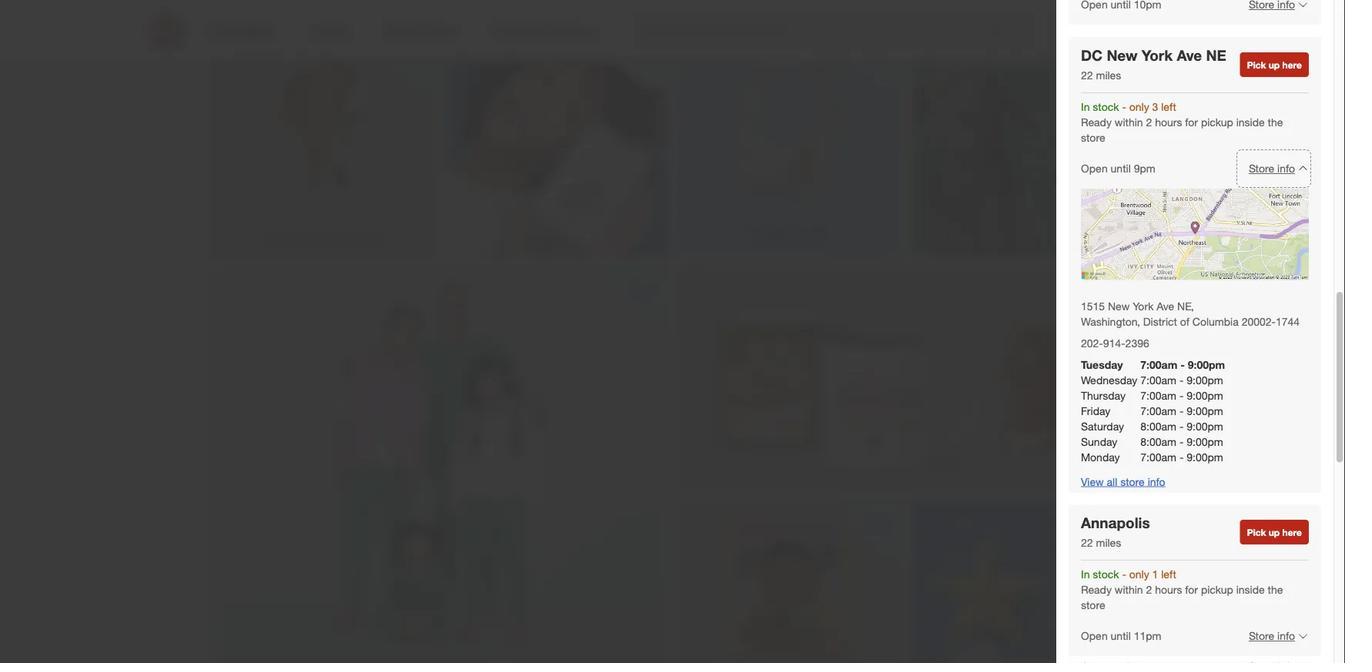 Task type: locate. For each thing, give the bounding box(es) containing it.
man inside christmas earthenware figural gingerbread man mug - wondershop™ wondershop
[[1281, 93, 1307, 108]]

2 right pacheco
[[1279, 83, 1285, 96]]

1 22 from the top
[[1082, 69, 1094, 82]]

new down order
[[1118, 83, 1140, 96]]

group containing value
[[1068, 198, 1333, 265]]

1 vertical spatial left
[[1162, 568, 1177, 582]]

2 until from the top
[[1111, 630, 1131, 643]]

1 stoneware from the top
[[1205, 90, 1268, 105]]

2 vertical spatial figural
[[1205, 567, 1245, 582]]

2 in from the top
[[1082, 568, 1090, 582]]

ave up district
[[1157, 300, 1175, 313]]

miles
[[1097, 69, 1122, 82], [1097, 537, 1122, 550]]

1 only from the top
[[1130, 100, 1150, 114]]

2 vertical spatial registry
[[1203, 494, 1244, 509]]

not inside shipping not available
[[1260, 326, 1275, 337]]

york down added
[[1142, 47, 1173, 64]]

8:00am - 9:00pm up in-
[[1141, 420, 1224, 433]]

14.3oz holiday earthenware christmas tree mug - wondershop™ link
[[1202, 372, 1316, 526]]

ready up the open until 9pm
[[1082, 116, 1112, 129]]

0 vertical spatial figural
[[1284, 78, 1324, 93]]

8:00am - 9:00pm
[[1141, 420, 1224, 433], [1141, 435, 1224, 449]]

sign for the bottommost the sign in button
[[1286, 494, 1310, 509]]

7:00am for friday
[[1141, 404, 1177, 418]]

is right day
[[792, 223, 799, 235]]

ave inside dc new york ave ne 22 miles
[[1177, 47, 1203, 64]]

registry inside choose options dialog
[[1203, 494, 1244, 509]]

0 vertical spatial manage
[[1153, 231, 1198, 246]]

0 vertical spatial ¬
[[1242, 124, 1252, 139]]

pick down tree
[[1248, 527, 1267, 539]]

1 vertical spatial holiday
[[1258, 467, 1294, 480]]

available
[[1097, 325, 1132, 337], [1188, 326, 1223, 337], [1278, 326, 1313, 337]]

dialog
[[1057, 0, 1346, 663], [1057, 0, 1346, 663]]

stock inside in stock - only 1 left ready within 2 hours for pickup inside the store
[[1093, 568, 1120, 582]]

1 until from the top
[[1111, 162, 1131, 176]]

pick up pacheco
[[1248, 59, 1267, 71]]

wondershop™ inside 8oz christmas earthenware figural gingerbread man mug - wondershop™
[[1193, 166, 1274, 181]]

wondershop™ down wondershop
[[1205, 143, 1285, 158]]

0 vertical spatial is
[[792, 223, 799, 235]]

toasty
[[283, 234, 310, 246]]

2 left from the top
[[1162, 568, 1177, 582]]

2 open from the top
[[1082, 630, 1108, 643]]

2 horizontal spatial figural
[[1284, 78, 1324, 93]]

1 store from the top
[[1249, 162, 1275, 176]]

york inside 1515 new york ave ne, washington, district of columbia 20002-1744
[[1133, 300, 1154, 313]]

open for 22
[[1082, 630, 1108, 643]]

or right all
[[1139, 461, 1150, 476]]

1 pick from the top
[[1248, 59, 1267, 71]]

ready inside available near you ready within 2 hours for pickup inside the store
[[1069, 404, 1104, 419]]

sign in button right shopping
[[1277, 226, 1322, 251]]

1 vertical spatial or
[[1139, 461, 1150, 476]]

until left 9pm
[[1111, 162, 1131, 176]]

1 horizontal spatial view
[[1135, 292, 1161, 307]]

stores
[[1227, 448, 1263, 463]]

1 left from the top
[[1162, 100, 1177, 114]]

stock
[[1093, 100, 1120, 114], [1107, 362, 1137, 377], [1191, 448, 1223, 463], [1093, 568, 1120, 582]]

add to cart button up method
[[1205, 169, 1268, 193]]

2 vertical spatial or
[[1140, 494, 1152, 509]]

1 vertical spatial in
[[1308, 233, 1315, 245]]

or right the 14.3
[[1139, 231, 1150, 246]]

gingerbread inside $5.00 14oz christmas earthenware gingerbread house mug - wondershop™
[[1085, 497, 1146, 511]]

here
[[1283, 59, 1303, 71], [1283, 527, 1303, 539]]

christmas inside 16oz holiday stoneware 'this is my christmas movie' mug - wondershop™
[[1226, 338, 1286, 353]]

edit
[[1155, 194, 1174, 208]]

add to cart for dia pacheco 16oz stoneware 'feliz navidad' mug green - wondershop™
[[1212, 175, 1261, 187]]

order pickup dc new york ave ne • ready within 2 hours for pickup inside the store
[[1100, 62, 1315, 114]]

1 vertical spatial only
[[1130, 568, 1150, 582]]

new up the washington,
[[1109, 300, 1130, 313]]

0 horizontal spatial figural
[[1155, 151, 1196, 166]]

9:00pm
[[1188, 358, 1226, 372], [1187, 373, 1224, 387], [1187, 389, 1224, 402], [1187, 404, 1224, 418], [1187, 420, 1224, 433], [1187, 435, 1224, 449], [1187, 450, 1224, 464]]

in for new
[[1082, 100, 1090, 114]]

here up 'feliz on the right top of the page
[[1283, 59, 1303, 71]]

dia pacheco 16oz stoneware 'feliz navidad' mug green - wondershop™ link
[[1205, 72, 1313, 158]]

day
[[773, 223, 789, 235]]

14.3oz holiday earthenware christmas tree mug - wondershop™
[[1202, 467, 1315, 526]]

york up 3
[[1143, 83, 1164, 96]]

until
[[1111, 162, 1131, 176], [1111, 630, 1131, 643]]

1 vertical spatial 22
[[1082, 537, 1094, 550]]

holiday inside 16oz holiday stoneware 'this is my christmas movie' mug - wondershop™
[[1236, 302, 1279, 317]]

store inside in stock - only 3 left ready within 2 hours for pickup inside the store
[[1082, 131, 1106, 145]]

2 vertical spatial info
[[1278, 630, 1296, 643]]

christmas inside $5.00 14oz christmas earthenware gingerbread house mug - wondershop™
[[1121, 467, 1170, 480]]

registry right in-
[[1201, 461, 1243, 476]]

7:00am - 9:00pm down "you"
[[1141, 404, 1224, 418]]

1 vertical spatial christmas earthenware figural gingerbread man mug - wondershop™ link
[[1205, 531, 1313, 635]]

0 vertical spatial in
[[1258, 194, 1266, 208]]

is right 1744
[[1302, 320, 1312, 335]]

stoneware inside 16oz holiday stoneware 'this is my christmas movie' mug - wondershop™
[[1205, 320, 1268, 335]]

search button
[[1006, 14, 1043, 51]]

2 vertical spatial in
[[1314, 494, 1323, 509]]

1 8:00am - 9:00pm from the top
[[1141, 420, 1224, 433]]

1 vertical spatial open
[[1082, 630, 1108, 643]]

sign in inside choose options dialog
[[1286, 494, 1323, 509]]

monday
[[1082, 450, 1120, 464]]

dc down order
[[1100, 83, 1115, 96]]

0 vertical spatial of
[[1181, 315, 1190, 328]]

man for christmas earthenware figural gingerbread man mug - wondershop™ wondershop
[[1281, 93, 1307, 108]]

5 7:00am from the top
[[1141, 450, 1177, 464]]

0 vertical spatial here
[[1283, 59, 1303, 71]]

1 vertical spatial in
[[1082, 568, 1090, 582]]

only left 1 at the bottom right of the page
[[1130, 568, 1150, 582]]

-
[[1123, 100, 1127, 114], [1234, 109, 1239, 124], [1244, 126, 1249, 141], [1185, 166, 1190, 181], [1276, 355, 1281, 370], [1181, 358, 1185, 372], [1180, 373, 1184, 387], [1180, 389, 1184, 402], [1180, 404, 1184, 418], [1180, 420, 1184, 433], [1180, 435, 1184, 449], [1180, 450, 1184, 464], [1280, 497, 1285, 511], [1107, 513, 1112, 526], [1123, 568, 1127, 582], [1234, 602, 1239, 617]]

2 miles from the top
[[1097, 537, 1122, 550]]

7:00am for thursday
[[1141, 389, 1177, 402]]

22 left order
[[1082, 69, 1094, 82]]

or for dia pacheco 16oz stoneware 'feliz navidad' mug green - wondershop™
[[1139, 231, 1150, 246]]

christmas
[[1205, 62, 1265, 77], [1180, 135, 1240, 150], [752, 234, 796, 246], [1226, 338, 1286, 353], [1121, 467, 1170, 480], [1266, 482, 1315, 495], [1205, 532, 1265, 547]]

0 vertical spatial 22
[[1082, 69, 1094, 82]]

added to cart
[[1131, 17, 1227, 35]]

christmas earthenware figural gingerbread man mug - wondershop™ link for wondershop
[[1205, 62, 1333, 124]]

in inside in stock - only 1 left ready within 2 hours for pickup inside the store
[[1082, 568, 1090, 582]]

add down tree
[[1234, 528, 1251, 539]]

wondershop™ up method
[[1193, 166, 1274, 181]]

until for york
[[1111, 162, 1131, 176]]

9:00pm for friday
[[1187, 404, 1224, 418]]

pick up here down 14.3oz holiday earthenware christmas tree mug - wondershop™
[[1248, 527, 1303, 539]]

add to cart button up stores on the right bottom of the page
[[1205, 398, 1268, 423]]

1 vertical spatial man
[[1276, 151, 1301, 166]]

figural inside christmas earthenware figural gingerbread man mug - wondershop™ wondershop
[[1284, 78, 1324, 93]]

open up value 8
[[1082, 162, 1108, 176]]

1 pick up here from the top
[[1248, 59, 1303, 71]]

group
[[1068, 198, 1333, 265]]

pick up here for dc new york ave ne
[[1248, 59, 1303, 71]]

0 vertical spatial or
[[1139, 231, 1150, 246]]

figural down "8oz"
[[1155, 151, 1196, 166]]

stock inside button
[[1191, 448, 1223, 463]]

left inside in stock - only 3 left ready within 2 hours for pickup inside the store
[[1162, 100, 1177, 114]]

7:00am - 9:00pm for friday
[[1141, 404, 1224, 418]]

1 horizontal spatial available
[[1188, 326, 1223, 337]]

add to cart button for christmas earthenware figural gingerbread man mug - wondershop™
[[1205, 628, 1268, 652]]

miles down choose
[[1097, 69, 1122, 82]]

2 pick up here button from the top
[[1241, 521, 1310, 545]]

- inside christmas earthenware figural gingerbread man mug - wondershop™
[[1234, 602, 1239, 617]]

christmas earthenware figural gingerbread man mug - wondershop™ image inside choose options dialog
[[1069, 62, 1192, 186]]

0 vertical spatial create
[[1098, 231, 1135, 246]]

only
[[1130, 100, 1150, 114], [1130, 568, 1150, 582]]

annapolis
[[1082, 514, 1151, 532]]

8:00am - 9:00pm for saturday
[[1141, 420, 1224, 433]]

added
[[1131, 17, 1176, 35]]

1 open from the top
[[1082, 162, 1108, 176]]

8 right the 14.3
[[1134, 234, 1141, 249]]

2 store info button from the top
[[1239, 620, 1310, 654]]

1
[[1153, 568, 1159, 582]]

christmas earthenware figural gingerbread man mug - wondershop™ link inside choose options dialog
[[1205, 62, 1333, 124]]

pick up here
[[1248, 59, 1303, 71], [1248, 527, 1303, 539]]

in down the annapolis 22 miles
[[1082, 568, 1090, 582]]

9:00pm for saturday
[[1187, 420, 1224, 433]]

14.3
[[1081, 234, 1105, 249]]

navidad'
[[1205, 108, 1256, 123]]

2 only from the top
[[1130, 568, 1150, 582]]

for down columbia button
[[1188, 404, 1203, 419]]

2 8:00am from the top
[[1141, 435, 1177, 449]]

14oz christmas earthenware gingerbread house mug - wondershop™ image
[[1094, 372, 1171, 449]]

york for ne
[[1142, 47, 1173, 64]]

not for delivery
[[1170, 326, 1185, 337]]

2 8:00am - 9:00pm from the top
[[1141, 435, 1224, 449]]

mug inside the dia pacheco 16oz stoneware 'feliz navidad' mug green - wondershop™
[[1259, 108, 1285, 123]]

ne up dia
[[1207, 47, 1227, 64]]

day.
[[366, 234, 384, 246]]

pick up here up pacheco
[[1248, 59, 1303, 71]]

in inside in stock - only 3 left ready within 2 hours for pickup inside the store
[[1082, 100, 1090, 114]]

0 vertical spatial only at ¬
[[1205, 124, 1252, 139]]

gingerbread inside 8oz christmas earthenware figural gingerbread man mug - wondershop™
[[1199, 151, 1272, 166]]

pickup inside in stock - only 3 left ready within 2 hours for pickup inside the store
[[1202, 116, 1234, 129]]

1 7:00am - 9:00pm from the top
[[1141, 358, 1226, 372]]

is inside every day is perfect christmas music.
[[792, 223, 799, 235]]

0 vertical spatial store info
[[1249, 162, 1296, 176]]

hours right pacheco
[[1288, 83, 1315, 96]]

1 vertical spatial view
[[1082, 475, 1104, 489]]

add up edit delivery method in cart
[[1212, 175, 1229, 187]]

4 7:00am from the top
[[1141, 404, 1177, 418]]

stoneware up navidad' at the right top of page
[[1205, 90, 1268, 105]]

figural right 1 at the bottom right of the page
[[1205, 567, 1245, 582]]

holiday down stores on the right bottom of the page
[[1258, 467, 1294, 480]]

not inside 'pickup not available'
[[1079, 325, 1094, 337]]

inside
[[1151, 101, 1180, 114], [1237, 116, 1265, 129], [1247, 404, 1279, 419], [1237, 584, 1265, 597]]

up for dc new york ave ne
[[1269, 59, 1280, 71]]

registry
[[1201, 231, 1243, 246], [1201, 461, 1243, 476], [1203, 494, 1244, 509]]

pick up here button up 'feliz on the right top of the page
[[1241, 53, 1310, 77]]

2 22 from the top
[[1082, 537, 1094, 550]]

add to cart down in stock - only 1 left ready within 2 hours for pickup inside the store on the right bottom
[[1212, 634, 1261, 646]]

store
[[1249, 162, 1275, 176], [1249, 630, 1275, 643]]

1 horizontal spatial not
[[1170, 326, 1185, 337]]

stock down the annapolis 22 miles
[[1093, 568, 1120, 582]]

11pm
[[1134, 630, 1162, 643]]

2 only at ¬ from the top
[[1205, 584, 1252, 599]]

0 vertical spatial view
[[1135, 292, 1161, 307]]

1 up from the top
[[1269, 59, 1280, 71]]

1 vertical spatial only
[[1205, 355, 1227, 368]]

2 store from the top
[[1249, 630, 1275, 643]]

in up the open until 9pm
[[1082, 100, 1090, 114]]

add down movie'
[[1212, 405, 1229, 416]]

0 vertical spatial only
[[1205, 125, 1227, 139]]

edit delivery method in cart
[[1155, 194, 1289, 208]]

¬ for mug
[[1242, 124, 1252, 139]]

york inside dc new york ave ne 22 miles
[[1142, 47, 1173, 64]]

in for the bottommost the sign in button
[[1314, 494, 1323, 509]]

hours inside order pickup dc new york ave ne • ready within 2 hours for pickup inside the store
[[1288, 83, 1315, 96]]

8:00am - 9:00pm down available near you ready within 2 hours for pickup inside the store
[[1141, 435, 1224, 449]]

ready inside in stock - only 3 left ready within 2 hours for pickup inside the store
[[1082, 116, 1112, 129]]

christmas earthenware figural gingerbread man mug - wondershop™ link for only at
[[1205, 531, 1313, 635]]

2 ¬ from the top
[[1242, 584, 1252, 599]]

1 vertical spatial here
[[1283, 527, 1303, 539]]

dc down explore
[[1082, 47, 1103, 64]]

for right 20oz christmas earthenware figural santa mug - wondershop™ image
[[1186, 584, 1199, 597]]

2 7:00am - 9:00pm from the top
[[1141, 389, 1224, 402]]

sign in button right tree
[[1273, 485, 1333, 519]]

mug inside 16oz holiday stoneware 'this is my christmas movie' mug - wondershop™
[[1246, 355, 1272, 370]]

0 vertical spatial open
[[1082, 162, 1108, 176]]

store for dc new york ave ne
[[1249, 162, 1275, 176]]

1 8:00am from the top
[[1141, 420, 1177, 433]]

¬ for -
[[1242, 584, 1252, 599]]

figural right pacheco
[[1284, 78, 1324, 93]]

within inside available near you ready within 2 hours for pickup inside the store
[[1108, 404, 1140, 419]]

available inside shipping not available
[[1278, 326, 1313, 337]]

create
[[1098, 231, 1135, 246], [1098, 461, 1135, 476], [1100, 494, 1137, 509]]

york up district
[[1133, 300, 1154, 313]]

up up pacheco
[[1269, 59, 1280, 71]]

stoneware up my at the bottom
[[1205, 320, 1268, 335]]

for left green
[[1186, 116, 1199, 129]]

ready down available
[[1069, 404, 1104, 419]]

wondershop™ down tree
[[1225, 513, 1292, 526]]

1 vertical spatial store info button
[[1239, 620, 1310, 654]]

columbia down check
[[1193, 315, 1239, 328]]

hours inside in stock - only 3 left ready within 2 hours for pickup inside the store
[[1156, 116, 1183, 129]]

202-
[[1082, 337, 1104, 350]]

2 down near
[[1144, 404, 1150, 419]]

$5.00
[[1205, 372, 1231, 386], [1119, 452, 1146, 466], [1205, 602, 1231, 616]]

create or manage registry
[[1098, 231, 1243, 246], [1098, 461, 1243, 476], [1100, 494, 1244, 509]]

add to cart button for dia pacheco 16oz stoneware 'feliz navidad' mug green - wondershop™
[[1205, 169, 1268, 193]]

york inside order pickup dc new york ave ne • ready within 2 hours for pickup inside the store
[[1143, 83, 1164, 96]]

0 horizontal spatial of
[[1093, 362, 1103, 377]]

2 inside order pickup dc new york ave ne • ready within 2 hours for pickup inside the store
[[1279, 83, 1285, 96]]

view for view cart & check out
[[1135, 292, 1161, 307]]

wondershop™ down 'feliz on the right top of the page
[[1243, 109, 1323, 124]]

1 only from the top
[[1205, 125, 1227, 139]]

dialog containing dc new york ave ne
[[1057, 0, 1346, 663]]

hours inside in stock - only 1 left ready within 2 hours for pickup inside the store
[[1156, 584, 1183, 597]]

earthenware down 'feliz on the right top of the page
[[1243, 135, 1319, 150]]

store info button for annapolis
[[1239, 620, 1310, 654]]

here down 14.3oz holiday earthenware christmas tree mug - wondershop™
[[1283, 527, 1303, 539]]

up down 14.3oz holiday earthenware christmas tree mug - wondershop™
[[1269, 527, 1280, 539]]

add down $5.00 14oz christmas earthenware gingerbread house mug - wondershop™
[[1108, 528, 1125, 539]]

2 here from the top
[[1283, 527, 1303, 539]]

16oz holiday stoneware 'this is my christmas movie' mug - wondershop™
[[1205, 302, 1312, 388]]

out
[[1238, 292, 1256, 307]]

create for dia pacheco 16oz stoneware 'feliz navidad' mug green - wondershop™
[[1098, 231, 1135, 246]]

What can we help you find? suggestions appear below search field
[[634, 14, 1017, 48]]

1 vertical spatial until
[[1111, 630, 1131, 643]]

house
[[1149, 497, 1180, 511]]

add to cart button
[[1205, 169, 1268, 193], [1205, 398, 1268, 423], [1101, 521, 1164, 546], [1227, 521, 1290, 546], [1205, 628, 1268, 652]]

left right 3
[[1162, 100, 1177, 114]]

only for christmas earthenware figural gingerbread man mug - wondershop™
[[1205, 584, 1227, 598]]

0 vertical spatial left
[[1162, 100, 1177, 114]]

0 horizontal spatial is
[[792, 223, 799, 235]]

pick
[[1248, 59, 1267, 71], [1248, 527, 1267, 539]]

3 only from the top
[[1205, 584, 1227, 598]]

1 horizontal spatial is
[[1302, 320, 1312, 335]]

only left 3
[[1130, 100, 1150, 114]]

2 inside in stock - only 1 left ready within 2 hours for pickup inside the store
[[1147, 584, 1153, 597]]

1 vertical spatial 8:00am
[[1141, 435, 1177, 449]]

1 vertical spatial stoneware
[[1205, 320, 1268, 335]]

1 vertical spatial pick
[[1248, 527, 1267, 539]]

new inside 1515 new york ave ne, washington, district of columbia 20002-1744
[[1109, 300, 1130, 313]]

wondershop™ down movie'
[[1205, 373, 1285, 388]]

view up district
[[1135, 292, 1161, 307]]

0 vertical spatial pick
[[1248, 59, 1267, 71]]

manage
[[1153, 231, 1198, 246], [1153, 461, 1198, 476], [1155, 494, 1199, 509]]

1 vertical spatial york
[[1143, 83, 1164, 96]]

0 vertical spatial only
[[1130, 100, 1150, 114]]

pick up here button for annapolis
[[1241, 521, 1310, 545]]

pick up here button down tree
[[1241, 521, 1310, 545]]

registry down edit delivery method in cart
[[1201, 231, 1243, 246]]

1 only at ¬ from the top
[[1205, 124, 1252, 139]]

near
[[1125, 386, 1152, 401]]

store info
[[1249, 162, 1296, 176], [1249, 630, 1296, 643]]

pacheco
[[1228, 73, 1279, 88]]

group inside choose options dialog
[[1068, 198, 1333, 265]]

0 vertical spatial 16oz
[[1282, 73, 1309, 88]]

1 vertical spatial 8:00am - 9:00pm
[[1141, 435, 1224, 449]]

sign
[[1287, 233, 1305, 245], [1286, 494, 1310, 509]]

1 vertical spatial is
[[1302, 320, 1312, 335]]

store inside available near you ready within 2 hours for pickup inside the store
[[1304, 404, 1332, 419]]

ne left •
[[1188, 83, 1202, 96]]

0 vertical spatial sign in
[[1287, 233, 1315, 245]]

store up open until 11pm
[[1082, 599, 1106, 612]]

1 vertical spatial sign in
[[1286, 494, 1323, 509]]

2 vertical spatial $5.00
[[1205, 602, 1231, 616]]

1 7:00am from the top
[[1141, 358, 1178, 372]]

hours down "you"
[[1154, 404, 1185, 419]]

tuesday
[[1082, 358, 1123, 372]]

8oz christmas earthenware figural gingerbread man mug - wondershop™ image
[[1069, 135, 1146, 212]]

16oz holiday stoneware 'this is my christmas movie' mug - wondershop™ image
[[1069, 301, 1196, 428], [1069, 301, 1196, 428]]

3 7:00am - 9:00pm from the top
[[1141, 404, 1224, 418]]

0 vertical spatial up
[[1269, 59, 1280, 71]]

0 vertical spatial man
[[1281, 93, 1307, 108]]

inside inside in stock - only 1 left ready within 2 hours for pickup inside the store
[[1237, 584, 1265, 597]]

left inside in stock - only 1 left ready within 2 hours for pickup inside the store
[[1162, 568, 1177, 582]]

earthenware down 14.3oz at the bottom right
[[1202, 482, 1263, 495]]

method
[[1218, 194, 1255, 208]]

search
[[1006, 25, 1043, 40]]

in inside choose options dialog
[[1314, 494, 1323, 509]]

4 7:00am - 9:00pm from the top
[[1141, 450, 1224, 464]]

add to cart up method
[[1212, 175, 1261, 187]]

1 vertical spatial 8
[[1134, 234, 1141, 249]]

store right "14.3oz holiday earthenware christmas tree mug - wondershop™" image
[[1304, 404, 1332, 419]]

dialog containing added to cart
[[1057, 0, 1346, 663]]

pick for annapolis
[[1248, 527, 1267, 539]]

registry for dia pacheco 16oz stoneware 'feliz navidad' mug green - wondershop™
[[1201, 231, 1243, 246]]

pickup
[[1144, 62, 1190, 80], [1116, 101, 1148, 114], [1202, 116, 1234, 129], [1206, 404, 1243, 419], [1202, 584, 1234, 597]]

add for christmas earthenware figural gingerbread man mug - wondershop™
[[1212, 634, 1229, 646]]

7:00am - 9:00pm down columbia button
[[1141, 389, 1224, 402]]

available inside delivery not available
[[1188, 326, 1223, 337]]

add for dia pacheco 16oz stoneware 'feliz navidad' mug green - wondershop™
[[1212, 175, 1229, 187]]

1 vertical spatial ave
[[1167, 83, 1185, 96]]

2 vertical spatial create or manage registry
[[1100, 494, 1244, 509]]

1 horizontal spatial ne
[[1207, 47, 1227, 64]]

info
[[1278, 162, 1296, 176], [1148, 475, 1166, 489], [1278, 630, 1296, 643]]

in for topmost the sign in button
[[1308, 233, 1315, 245]]

miles inside the annapolis 22 miles
[[1097, 537, 1122, 550]]

1 miles from the top
[[1097, 69, 1122, 82]]

dc
[[1082, 47, 1103, 64], [1100, 83, 1115, 96]]

2 store info from the top
[[1249, 630, 1296, 643]]

available for delivery
[[1188, 326, 1223, 337]]

new
[[1107, 47, 1138, 64], [1118, 83, 1140, 96], [1109, 300, 1130, 313]]

figural inside christmas earthenware figural gingerbread man mug - wondershop™
[[1205, 567, 1245, 582]]

9:00pm for tuesday
[[1188, 358, 1226, 372]]

1 vertical spatial 16oz
[[1205, 302, 1232, 317]]

1 store info button from the top
[[1239, 152, 1310, 186]]

friday
[[1082, 404, 1111, 418]]

hours up "8oz"
[[1156, 116, 1183, 129]]

here for annapolis
[[1283, 527, 1303, 539]]

1 vertical spatial sign
[[1286, 494, 1310, 509]]

out
[[1069, 362, 1089, 377]]

0 vertical spatial columbia
[[1193, 315, 1239, 328]]

only inside in stock - only 3 left ready within 2 hours for pickup inside the store
[[1130, 100, 1150, 114]]

create for 16oz holiday stoneware 'this is my christmas movie' mug - wondershop™
[[1098, 461, 1135, 476]]

1 horizontal spatial 16oz
[[1282, 73, 1309, 88]]

2 horizontal spatial available
[[1278, 326, 1313, 337]]

wednesday
[[1082, 373, 1138, 387]]

of inside 1515 new york ave ne, washington, district of columbia 20002-1744
[[1181, 315, 1190, 328]]

1 christmas earthenware figural gingerbread man mug - wondershop™ link from the top
[[1205, 62, 1333, 124]]

1515 new york ave ne, washington, district of columbia 20002-1744
[[1082, 300, 1300, 328]]

ave
[[1177, 47, 1203, 64], [1167, 83, 1185, 96], [1157, 300, 1175, 313]]

2 pick from the top
[[1248, 527, 1267, 539]]

wondershop™ down in stock - only 1 left ready within 2 hours for pickup inside the store on the right bottom
[[1205, 620, 1285, 635]]

stock down order
[[1093, 100, 1120, 114]]

2 pick up here from the top
[[1248, 527, 1303, 539]]

ave for ne
[[1177, 47, 1203, 64]]

man inside 8oz christmas earthenware figural gingerbread man mug - wondershop™
[[1276, 151, 1301, 166]]

wondershop™ down house
[[1115, 513, 1182, 526]]

0 vertical spatial until
[[1111, 162, 1131, 176]]

show
[[1139, 448, 1172, 463]]

1 vertical spatial ne
[[1188, 83, 1202, 96]]

0 vertical spatial pick up here
[[1248, 59, 1303, 71]]

0 vertical spatial store info button
[[1239, 152, 1310, 186]]

1 here from the top
[[1283, 59, 1303, 71]]

ready up open until 11pm
[[1082, 584, 1112, 597]]

continue shopping button
[[1069, 237, 1322, 271]]

left right 1 at the bottom right of the page
[[1162, 568, 1177, 582]]

9:00pm for monday
[[1187, 450, 1224, 464]]

store up the open until 9pm
[[1082, 131, 1106, 145]]

1 vertical spatial of
[[1093, 362, 1103, 377]]

sign in button
[[1277, 226, 1322, 251], [1273, 485, 1333, 519]]

0 vertical spatial york
[[1142, 47, 1173, 64]]

2 up from the top
[[1269, 527, 1280, 539]]

add to cart button down house
[[1101, 521, 1164, 546]]

store right all
[[1121, 475, 1145, 489]]

1 vertical spatial new
[[1118, 83, 1140, 96]]

christmas earthenware figural gingerbread man mug - wondershop™ image
[[1069, 62, 1192, 186], [1069, 531, 1196, 657], [1069, 531, 1196, 657]]

1 vertical spatial registry
[[1201, 461, 1243, 476]]

0 vertical spatial info
[[1278, 162, 1296, 176]]

christmas inside christmas earthenware figural gingerbread man mug - wondershop™ wondershop
[[1205, 62, 1265, 77]]

new down explore items
[[1107, 47, 1138, 64]]

within inside in stock - only 3 left ready within 2 hours for pickup inside the store
[[1115, 116, 1144, 129]]

1 in from the top
[[1082, 100, 1090, 114]]

store info button
[[1239, 152, 1310, 186], [1239, 620, 1310, 654]]

1 vertical spatial $5.00
[[1119, 452, 1146, 466]]

dc inside order pickup dc new york ave ne • ready within 2 hours for pickup inside the store
[[1100, 83, 1115, 96]]

1 vertical spatial up
[[1269, 527, 1280, 539]]

2 stoneware from the top
[[1205, 320, 1268, 335]]

movie'
[[1205, 355, 1243, 370]]

0 horizontal spatial view
[[1082, 475, 1104, 489]]

1 vertical spatial sign in button
[[1273, 485, 1333, 519]]

ave inside 1515 new york ave ne, washington, district of columbia 20002-1744
[[1157, 300, 1175, 313]]

14.3oz
[[1223, 467, 1255, 480]]

7:00am - 9:00pm for tuesday
[[1141, 358, 1226, 372]]

stoneware
[[1205, 90, 1268, 105], [1205, 320, 1268, 335]]

sign in
[[1287, 233, 1315, 245], [1286, 494, 1323, 509]]

1 vertical spatial miles
[[1097, 537, 1122, 550]]

at
[[1230, 125, 1239, 139], [1230, 355, 1239, 368], [1140, 362, 1151, 377], [1230, 584, 1239, 598]]

0 vertical spatial ave
[[1177, 47, 1203, 64]]

3 7:00am from the top
[[1141, 389, 1177, 402]]

1 vertical spatial store info
[[1249, 630, 1296, 643]]

new inside dc new york ave ne 22 miles
[[1107, 47, 1138, 64]]

only at ¬
[[1205, 124, 1252, 139], [1205, 584, 1252, 599]]

stock up 14.3oz at the bottom right
[[1191, 448, 1223, 463]]

music.
[[799, 234, 827, 246]]

2 vertical spatial create
[[1100, 494, 1137, 509]]

pick up here for annapolis
[[1248, 527, 1303, 539]]

stock inside in stock - only 3 left ready within 2 hours for pickup inside the store
[[1093, 100, 1120, 114]]

dia pacheco 16oz stoneware 'feliz navidad' mug green - wondershop™
[[1205, 73, 1309, 158]]

dia pacheco 16oz stoneware 'feliz navidad' mug green - wondershop™ image
[[1069, 72, 1196, 198], [1069, 72, 1196, 198]]

columbia up "you"
[[1154, 362, 1207, 377]]

saturday
[[1082, 420, 1125, 433]]

7:00am - 9:00pm for monday
[[1141, 450, 1224, 464]]

in inside 'explore items' dialog
[[1308, 233, 1315, 245]]

2 vertical spatial only
[[1205, 584, 1227, 598]]

holiday up 'this
[[1236, 302, 1279, 317]]

ave down added to cart
[[1177, 47, 1203, 64]]

the inside available near you ready within 2 hours for pickup inside the store
[[1283, 404, 1300, 419]]

add
[[1212, 175, 1229, 187], [1212, 405, 1229, 416], [1108, 528, 1125, 539], [1234, 528, 1251, 539], [1212, 634, 1229, 646]]

2 horizontal spatial not
[[1260, 326, 1275, 337]]

2 vertical spatial manage
[[1155, 494, 1199, 509]]

mug inside christmas earthenware figural gingerbread man mug - wondershop™
[[1205, 602, 1231, 617]]

explore items
[[1069, 14, 1184, 35]]

2 up the '11pm'
[[1147, 584, 1153, 597]]

hours down 1 at the bottom right of the page
[[1156, 584, 1183, 597]]

open left the '11pm'
[[1082, 630, 1108, 643]]

pickup inside available near you ready within 2 hours for pickup inside the store
[[1206, 404, 1243, 419]]

8oz christmas earthenware figural gingerbread man mug - wondershop™
[[1155, 135, 1319, 181]]

for right toasty on the left top of the page
[[313, 234, 324, 246]]

1 pick up here button from the top
[[1241, 53, 1310, 77]]

0 vertical spatial pick up here button
[[1241, 53, 1310, 77]]

1 store info from the top
[[1249, 162, 1296, 176]]

0 vertical spatial miles
[[1097, 69, 1122, 82]]

ne inside order pickup dc new york ave ne • ready within 2 hours for pickup inside the store
[[1188, 83, 1202, 96]]

2 christmas earthenware figural gingerbread man mug - wondershop™ link from the top
[[1205, 531, 1313, 635]]

0 vertical spatial create or manage registry
[[1098, 231, 1243, 246]]

0 vertical spatial store
[[1249, 162, 1275, 176]]

7:00am - 9:00pm for thursday
[[1141, 389, 1224, 402]]

0 vertical spatial 8:00am - 9:00pm
[[1141, 420, 1224, 433]]

0 vertical spatial dc
[[1082, 47, 1103, 64]]

add to cart up stores on the right bottom of the page
[[1212, 405, 1261, 416]]

0 vertical spatial christmas earthenware figural gingerbread man mug - wondershop™ link
[[1205, 62, 1333, 124]]

show in-stock stores button
[[1069, 439, 1333, 473]]

sign inside choose options dialog
[[1286, 494, 1310, 509]]

gingerbread
[[1205, 93, 1278, 108], [1199, 151, 1272, 166], [1085, 497, 1146, 511], [1205, 585, 1278, 600]]

0 vertical spatial in
[[1082, 100, 1090, 114]]

0 horizontal spatial available
[[1097, 325, 1132, 337]]

man
[[1281, 93, 1307, 108], [1276, 151, 1301, 166], [1281, 585, 1307, 600]]

0 vertical spatial registry
[[1201, 231, 1243, 246]]

8:00am - 9:00pm for sunday
[[1141, 435, 1224, 449]]

1 ¬ from the top
[[1242, 124, 1252, 139]]

7:00am for monday
[[1141, 450, 1177, 464]]

earthenware down tree
[[1205, 550, 1280, 565]]

create or manage registry for dia pacheco 16oz stoneware 'feliz navidad' mug green - wondershop™
[[1098, 231, 1243, 246]]

continue
[[1140, 246, 1193, 261]]



Task type: describe. For each thing, give the bounding box(es) containing it.
0 vertical spatial sign in button
[[1277, 226, 1322, 251]]

the inside in stock - only 3 left ready within 2 hours for pickup inside the store
[[1268, 116, 1284, 129]]

for inside in stock - only 3 left ready within 2 hours for pickup inside the store
[[1186, 116, 1199, 129]]

open for new
[[1082, 162, 1108, 176]]

pickup
[[1079, 307, 1119, 322]]

16oz holiday stoneware 'this is my christmas movie' mug - wondershop™ link
[[1205, 301, 1313, 388]]

figural inside 8oz christmas earthenware figural gingerbread man mug - wondershop™
[[1155, 151, 1196, 166]]

pick for dc new york ave ne
[[1248, 59, 1267, 71]]

16.7oz christmas earthenware figural pug mug - wondershop™ image
[[1220, 574, 1297, 651]]

in inside dialog
[[1258, 194, 1266, 208]]

stoneware inside the dia pacheco 16oz stoneware 'feliz navidad' mug green - wondershop™
[[1205, 90, 1268, 105]]

14oz
[[1095, 467, 1118, 480]]

- inside in stock - only 3 left ready within 2 hours for pickup inside the store
[[1123, 100, 1127, 114]]

my
[[1205, 338, 1222, 353]]

every day is perfect christmas music.
[[746, 223, 836, 246]]

delivery
[[1170, 308, 1218, 323]]

8:00am for saturday
[[1141, 420, 1177, 433]]

for inside order pickup dc new york ave ne • ready within 2 hours for pickup inside the store
[[1100, 101, 1113, 114]]

value
[[1069, 199, 1099, 214]]

ready inside order pickup dc new york ave ne • ready within 2 hours for pickup inside the store
[[1214, 83, 1244, 96]]

sign in for the bottommost the sign in button
[[1286, 494, 1323, 509]]

ne inside dc new york ave ne 22 miles
[[1207, 47, 1227, 64]]

20002-
[[1242, 315, 1276, 328]]

$5.00 for christmas earthenware figural gingerbread man mug - wondershop™
[[1205, 602, 1231, 616]]

create inside choose options dialog
[[1100, 494, 1137, 509]]

202-914-2396
[[1082, 337, 1150, 350]]

not for shipping
[[1260, 326, 1275, 337]]

left for york
[[1162, 100, 1177, 114]]

miles inside dc new york ave ne 22 miles
[[1097, 69, 1122, 82]]

available for shipping
[[1278, 326, 1313, 337]]

options
[[1139, 14, 1202, 35]]

all
[[1107, 475, 1118, 489]]

22 inside dc new york ave ne 22 miles
[[1082, 69, 1094, 82]]

caroling
[[327, 234, 363, 246]]

24
[[1182, 16, 1191, 25]]

inside inside available near you ready within 2 hours for pickup inside the store
[[1247, 404, 1279, 419]]

christmas inside every day is perfect christmas music.
[[752, 234, 796, 246]]

earthenware inside 8oz christmas earthenware figural gingerbread man mug - wondershop™
[[1243, 135, 1319, 150]]

manage for dia pacheco 16oz stoneware 'feliz navidad' mug green - wondershop™
[[1153, 231, 1198, 246]]

new for 1515
[[1109, 300, 1130, 313]]

8:00am for sunday
[[1141, 435, 1177, 449]]

the inside order pickup dc new york ave ne • ready within 2 hours for pickup inside the store
[[1183, 101, 1198, 114]]

mug inside 8oz christmas earthenware figural gingerbread man mug - wondershop™
[[1155, 166, 1181, 181]]

- inside 14.3oz holiday earthenware christmas tree mug - wondershop™
[[1280, 497, 1285, 511]]

store info for annapolis
[[1249, 630, 1296, 643]]

explore
[[1069, 14, 1133, 35]]

choose options
[[1069, 14, 1202, 35]]

manage inside choose options dialog
[[1155, 494, 1199, 509]]

frequently also added
[[1069, 335, 1223, 353]]

or inside choose options dialog
[[1140, 494, 1152, 509]]

wondershop™ inside the dia pacheco 16oz stoneware 'feliz navidad' mug green - wondershop™
[[1205, 143, 1285, 158]]

within inside in stock - only 1 left ready within 2 hours for pickup inside the store
[[1115, 584, 1144, 597]]

christmas inside christmas earthenware figural gingerbread man mug - wondershop™
[[1205, 532, 1265, 547]]

- inside in stock - only 1 left ready within 2 hours for pickup inside the store
[[1123, 568, 1127, 582]]

earthenware inside $5.00 14oz christmas earthenware gingerbread house mug - wondershop™
[[1102, 482, 1163, 495]]

wondershop™ inside $5.00 14oz christmas earthenware gingerbread house mug - wondershop™
[[1115, 513, 1182, 526]]

shipping
[[1260, 308, 1312, 323]]

explore items dialog
[[1057, 0, 1346, 663]]

dc new york ave ne 22 miles
[[1082, 47, 1227, 82]]

only at ¬ for navidad'
[[1205, 124, 1252, 139]]

- inside the dia pacheco 16oz stoneware 'feliz navidad' mug green - wondershop™
[[1244, 126, 1249, 141]]

delivery not available
[[1170, 308, 1223, 337]]

is inside 16oz holiday stoneware 'this is my christmas movie' mug - wondershop™
[[1302, 320, 1312, 335]]

the inside in stock - only 1 left ready within 2 hours for pickup inside the store
[[1268, 584, 1284, 597]]

create or manage registry inside choose options dialog
[[1100, 494, 1244, 509]]

store info button for dc new york ave ne
[[1239, 152, 1310, 186]]

&
[[1190, 292, 1198, 307]]

22 inside the annapolis 22 miles
[[1082, 537, 1094, 550]]

wondershop™ inside 14.3oz holiday earthenware christmas tree mug - wondershop™
[[1225, 513, 1292, 526]]

view for view all store info
[[1082, 475, 1104, 489]]

$5.00 inside $5.00 14oz christmas earthenware gingerbread house mug - wondershop™
[[1119, 452, 1146, 466]]

in stock - only 3 left ready within 2 hours for pickup inside the store
[[1082, 100, 1284, 145]]

view cart & check out
[[1135, 292, 1256, 307]]

24 link
[[1163, 14, 1197, 48]]

show in-stock stores
[[1139, 448, 1263, 463]]

ready inside in stock - only 1 left ready within 2 hours for pickup inside the store
[[1082, 584, 1112, 597]]

- inside $5.00 14oz christmas earthenware gingerbread house mug - wondershop™
[[1107, 513, 1112, 526]]

christmas inside 8oz christmas earthenware figural gingerbread man mug - wondershop™
[[1180, 135, 1240, 150]]

thursday
[[1082, 389, 1126, 402]]

0 horizontal spatial 8
[[1105, 199, 1112, 214]]

wednesday 7:00am - 9:00pm
[[1082, 373, 1224, 387]]

holiday for earthenware
[[1258, 467, 1294, 480]]

pick up here button for dc new york ave ne
[[1241, 53, 1310, 77]]

columbia button
[[1154, 361, 1207, 379]]

registry for 16oz holiday stoneware 'this is my christmas movie' mug - wondershop™
[[1201, 461, 1243, 476]]

gingerbread inside christmas earthenware figural gingerbread man mug - wondershop™
[[1205, 585, 1278, 600]]

annapolis 22 miles
[[1082, 514, 1151, 550]]

left for miles
[[1162, 568, 1177, 582]]

- inside christmas earthenware figural gingerbread man mug - wondershop™ wondershop
[[1234, 109, 1239, 124]]

only at ¬ for mug
[[1205, 584, 1252, 599]]

16oz inside the dia pacheco 16oz stoneware 'feliz navidad' mug green - wondershop™
[[1282, 73, 1309, 88]]

new inside order pickup dc new york ave ne • ready within 2 hours for pickup inside the store
[[1118, 83, 1140, 96]]

added
[[1180, 335, 1223, 353]]

tree
[[1233, 497, 1253, 511]]

- inside 8oz christmas earthenware figural gingerbread man mug - wondershop™
[[1185, 166, 1190, 181]]

continue shopping
[[1140, 246, 1251, 261]]

pickup inside in stock - only 1 left ready within 2 hours for pickup inside the store
[[1202, 584, 1234, 597]]

until for miles
[[1111, 630, 1131, 643]]

mug inside christmas earthenware figural gingerbread man mug - wondershop™ wondershop
[[1205, 109, 1231, 124]]

20oz christmas earthenware figural santa mug - wondershop™ image
[[1094, 574, 1171, 651]]

2 inside in stock - only 3 left ready within 2 hours for pickup inside the store
[[1147, 116, 1153, 129]]

store info for dc new york ave ne
[[1249, 162, 1296, 176]]

only for york
[[1130, 100, 1150, 114]]

inside inside order pickup dc new york ave ne • ready within 2 hours for pickup inside the store
[[1151, 101, 1180, 114]]

figural for christmas earthenware figural gingerbread man mug - wondershop™
[[1205, 567, 1245, 582]]

choose options dialog
[[1057, 0, 1346, 663]]

1 horizontal spatial 8
[[1134, 234, 1141, 249]]

3
[[1153, 100, 1159, 114]]

sign for topmost the sign in button
[[1287, 233, 1305, 245]]

add to cart down house
[[1108, 528, 1157, 539]]

2396
[[1126, 337, 1150, 350]]

914-
[[1104, 337, 1126, 350]]

8oz
[[1155, 135, 1176, 150]]

add for 16oz holiday stoneware 'this is my christmas movie' mug - wondershop™
[[1212, 405, 1229, 416]]

columbia inside 1515 new york ave ne, washington, district of columbia 20002-1744
[[1193, 315, 1239, 328]]

ave for ne,
[[1157, 300, 1175, 313]]

store for annapolis
[[1249, 630, 1275, 643]]

manage for 16oz holiday stoneware 'this is my christmas movie' mug - wondershop™
[[1153, 461, 1198, 476]]

available near you ready within 2 hours for pickup inside the store
[[1069, 386, 1332, 419]]

2 only from the top
[[1205, 355, 1227, 368]]

frequently
[[1069, 335, 1142, 353]]

sign in for topmost the sign in button
[[1287, 233, 1315, 245]]

earthenware inside christmas earthenware figural gingerbread man mug - wondershop™ wondershop
[[1205, 78, 1280, 93]]

gingerbread inside christmas earthenware figural gingerbread man mug - wondershop™ wondershop
[[1205, 93, 1278, 108]]

out of stock at columbia
[[1069, 362, 1207, 377]]

add to cart button for 16oz holiday stoneware 'this is my christmas movie' mug - wondershop™
[[1205, 398, 1268, 423]]

•
[[1205, 83, 1211, 96]]

for inside available near you ready within 2 hours for pickup inside the store
[[1188, 404, 1203, 419]]

2 inside available near you ready within 2 hours for pickup inside the store
[[1144, 404, 1150, 419]]

add to cart button down tree
[[1227, 521, 1290, 546]]

here for dc new york ave ne
[[1283, 59, 1303, 71]]

of inside choose options dialog
[[1093, 362, 1103, 377]]

christmas inside 14.3oz holiday earthenware christmas tree mug - wondershop™
[[1266, 482, 1315, 495]]

figural for christmas earthenware figural gingerbread man mug - wondershop™ wondershop
[[1284, 78, 1324, 93]]

$5.00 14oz christmas earthenware gingerbread house mug - wondershop™
[[1083, 452, 1182, 526]]

holiday for stoneware
[[1236, 302, 1279, 317]]

16oz inside 16oz holiday stoneware 'this is my christmas movie' mug - wondershop™
[[1205, 302, 1232, 317]]

view cart & check out link
[[1069, 283, 1322, 317]]

view all store info
[[1082, 475, 1166, 489]]

view all store info link
[[1082, 475, 1166, 489]]

1 vertical spatial info
[[1148, 475, 1166, 489]]

only for miles
[[1130, 568, 1150, 582]]

9:00pm for sunday
[[1187, 435, 1224, 449]]

1744
[[1276, 315, 1300, 328]]

available for pickup
[[1097, 325, 1132, 337]]

mug inside 14.3oz holiday earthenware christmas tree mug - wondershop™
[[1256, 497, 1277, 511]]

7:00am for tuesday
[[1141, 358, 1178, 372]]

stay toasty for caroling day.
[[262, 234, 384, 246]]

open until 11pm
[[1082, 630, 1162, 643]]

14.3oz holiday earthenware christmas tree mug - wondershop™ image
[[1220, 372, 1297, 449]]

add to cart down tree
[[1234, 528, 1283, 539]]

14.3 link
[[1071, 225, 1115, 259]]

add to cart for christmas earthenware figural gingerbread man mug - wondershop™
[[1212, 634, 1261, 646]]

open until 9pm
[[1082, 162, 1156, 176]]

mug inside $5.00 14oz christmas earthenware gingerbread house mug - wondershop™
[[1083, 513, 1104, 526]]

info for dc new york ave ne
[[1278, 162, 1296, 176]]

create or manage registry for 16oz holiday stoneware 'this is my christmas movie' mug - wondershop™
[[1098, 461, 1243, 476]]

value 8
[[1069, 199, 1112, 214]]

8 link
[[1121, 225, 1155, 259]]

info for annapolis
[[1278, 630, 1296, 643]]

inside inside in stock - only 3 left ready within 2 hours for pickup inside the store
[[1237, 116, 1265, 129]]

for inside in stock - only 1 left ready within 2 hours for pickup inside the store
[[1186, 584, 1199, 597]]

york for ne,
[[1133, 300, 1154, 313]]

store inside in stock - only 1 left ready within 2 hours for pickup inside the store
[[1082, 599, 1106, 612]]

hours inside available near you ready within 2 hours for pickup inside the store
[[1154, 404, 1185, 419]]

9pm
[[1134, 162, 1156, 176]]

earthenware inside christmas earthenware figural gingerbread man mug - wondershop™
[[1205, 550, 1280, 565]]

district
[[1144, 315, 1178, 328]]

- inside 16oz holiday stoneware 'this is my christmas movie' mug - wondershop™
[[1276, 355, 1281, 370]]

delivery
[[1177, 194, 1215, 208]]

shipping not available
[[1260, 308, 1313, 337]]

within inside order pickup dc new york ave ne • ready within 2 hours for pickup inside the store
[[1247, 83, 1276, 96]]

not for pickup
[[1079, 325, 1094, 337]]

at inside choose options dialog
[[1140, 362, 1151, 377]]

dia
[[1205, 73, 1224, 88]]

9:00pm for thursday
[[1187, 389, 1224, 402]]

choose
[[1069, 14, 1134, 35]]

stock down 202-914-2396
[[1107, 362, 1137, 377]]

1515 new york ave ne, washington, district of columbia 20002-1744 map image
[[1082, 189, 1310, 280]]

man for christmas earthenware figural gingerbread man mug - wondershop™
[[1281, 585, 1307, 600]]

1515
[[1082, 300, 1106, 313]]

in stock - only 1 left ready within 2 hours for pickup inside the store
[[1082, 568, 1284, 612]]

christmas earthenware figural gingerbread man mug - wondershop™
[[1205, 532, 1307, 635]]

$5.00 for 16oz holiday stoneware 'this is my christmas movie' mug - wondershop™
[[1205, 372, 1231, 386]]

ave inside order pickup dc new york ave ne • ready within 2 hours for pickup inside the store
[[1167, 83, 1185, 96]]

earthenware inside 14.3oz holiday earthenware christmas tree mug - wondershop™
[[1202, 482, 1263, 495]]

up for annapolis
[[1269, 527, 1280, 539]]

2 7:00am from the top
[[1141, 373, 1177, 387]]

christmas earthenware figural gingerbread man mug - wondershop™ wondershop
[[1205, 62, 1324, 136]]

pickup not available
[[1079, 307, 1132, 337]]

wondershop
[[1205, 125, 1257, 136]]

perfect
[[801, 223, 833, 235]]

dc inside dc new york ave ne 22 miles
[[1082, 47, 1103, 64]]

in for 22
[[1082, 568, 1090, 582]]

you
[[1155, 386, 1176, 401]]

sunday
[[1082, 435, 1118, 449]]

or for 16oz holiday stoneware 'this is my christmas movie' mug - wondershop™
[[1139, 461, 1150, 476]]

add to cart for 16oz holiday stoneware 'this is my christmas movie' mug - wondershop™
[[1212, 405, 1261, 416]]

store inside order pickup dc new york ave ne • ready within 2 hours for pickup inside the store
[[1201, 101, 1225, 114]]

columbia inside choose options dialog
[[1154, 362, 1207, 377]]

new for dc
[[1107, 47, 1138, 64]]

only for dia pacheco 16oz stoneware 'feliz navidad' mug green - wondershop™
[[1205, 125, 1227, 139]]

'feliz
[[1271, 90, 1301, 105]]

green
[[1205, 126, 1240, 141]]



Task type: vqa. For each thing, say whether or not it's contained in the screenshot.
third 7:00AM - 9:00PM from the bottom of the dialog containing DC New York Ave NE
yes



